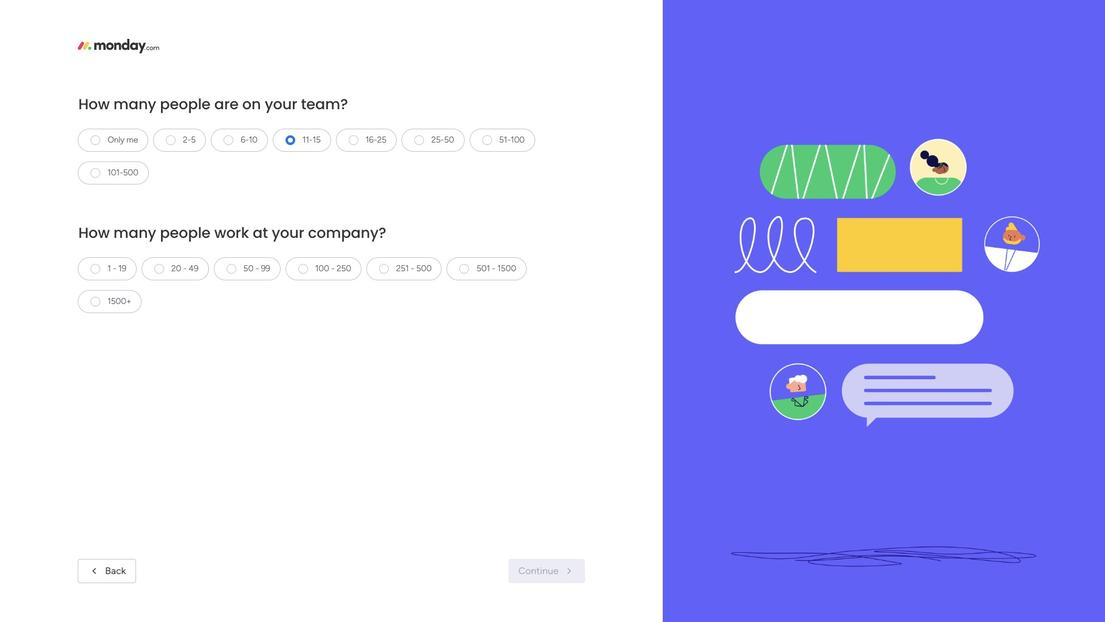 Task type: vqa. For each thing, say whether or not it's contained in the screenshot.
251
yes



Task type: locate. For each thing, give the bounding box(es) containing it.
6 - from the left
[[492, 264, 495, 274]]

0 vertical spatial 500
[[123, 168, 138, 178]]

people up 20 - 49
[[160, 223, 211, 243]]

how many people are on your team?
[[78, 94, 348, 114]]

0 vertical spatial 100
[[511, 135, 525, 145]]

1 vertical spatial your
[[272, 223, 304, 243]]

- right the 251
[[411, 264, 414, 274]]

- for 1
[[113, 264, 116, 274]]

1 - from the left
[[113, 264, 116, 274]]

0 vertical spatial your
[[265, 94, 297, 114]]

6-10
[[241, 135, 257, 145]]

many up me
[[114, 94, 156, 114]]

many up 19
[[114, 223, 156, 243]]

51-
[[499, 135, 511, 145]]

4 - from the left
[[331, 264, 335, 274]]

company?
[[308, 223, 386, 243]]

- left 250
[[331, 264, 335, 274]]

1
[[108, 264, 111, 274]]

99
[[261, 264, 270, 274]]

1 vertical spatial people
[[160, 223, 211, 243]]

team?
[[301, 94, 348, 114]]

- left 99
[[255, 264, 259, 274]]

how up only
[[78, 94, 110, 114]]

back
[[105, 566, 126, 577]]

500
[[123, 168, 138, 178], [416, 264, 432, 274]]

your right on
[[265, 94, 297, 114]]

0 vertical spatial people
[[160, 94, 211, 114]]

0 vertical spatial 50
[[444, 135, 454, 145]]

1 many from the top
[[114, 94, 156, 114]]

100 - 250
[[315, 264, 351, 274]]

1 vertical spatial how
[[78, 223, 110, 243]]

25
[[377, 135, 386, 145]]

1 vertical spatial 500
[[416, 264, 432, 274]]

- for 50
[[255, 264, 259, 274]]

people for work
[[160, 223, 211, 243]]

0 horizontal spatial 50
[[243, 264, 253, 274]]

250
[[337, 264, 351, 274]]

people for are
[[160, 94, 211, 114]]

- for 20
[[183, 264, 187, 274]]

how for how many people work at your company?
[[78, 223, 110, 243]]

people up 2-
[[160, 94, 211, 114]]

- for 251
[[411, 264, 414, 274]]

- left 49 in the left top of the page
[[183, 264, 187, 274]]

6-
[[241, 135, 249, 145]]

251 - 500
[[396, 264, 432, 274]]

1 people from the top
[[160, 94, 211, 114]]

2 people from the top
[[160, 223, 211, 243]]

3 - from the left
[[255, 264, 259, 274]]

50 left 51-
[[444, 135, 454, 145]]

49
[[189, 264, 198, 274]]

2 how from the top
[[78, 223, 110, 243]]

many
[[114, 94, 156, 114], [114, 223, 156, 243]]

50 - 99
[[243, 264, 270, 274]]

2 - from the left
[[183, 264, 187, 274]]

1 horizontal spatial 500
[[416, 264, 432, 274]]

500 down me
[[123, 168, 138, 178]]

101-
[[108, 168, 123, 178]]

100
[[511, 135, 525, 145], [315, 264, 329, 274]]

how
[[78, 94, 110, 114], [78, 223, 110, 243]]

1 vertical spatial many
[[114, 223, 156, 243]]

0 vertical spatial how
[[78, 94, 110, 114]]

500 right the 251
[[416, 264, 432, 274]]

your right at
[[272, 223, 304, 243]]

1 vertical spatial 50
[[243, 264, 253, 274]]

1 how from the top
[[78, 94, 110, 114]]

5 - from the left
[[411, 264, 414, 274]]

people
[[160, 94, 211, 114], [160, 223, 211, 243]]

your
[[265, 94, 297, 114], [272, 223, 304, 243]]

251
[[396, 264, 409, 274]]

0 horizontal spatial 100
[[315, 264, 329, 274]]

5
[[191, 135, 196, 145]]

2-5
[[183, 135, 196, 145]]

11-
[[302, 135, 313, 145]]

20
[[171, 264, 181, 274]]

1 horizontal spatial 50
[[444, 135, 454, 145]]

- right 501
[[492, 264, 495, 274]]

2 many from the top
[[114, 223, 156, 243]]

only
[[108, 135, 124, 145]]

how many people work at your company?
[[78, 223, 386, 243]]

-
[[113, 264, 116, 274], [183, 264, 187, 274], [255, 264, 259, 274], [331, 264, 335, 274], [411, 264, 414, 274], [492, 264, 495, 274]]

- right 1
[[113, 264, 116, 274]]

50
[[444, 135, 454, 145], [243, 264, 253, 274]]

0 vertical spatial many
[[114, 94, 156, 114]]

25-
[[431, 135, 444, 145]]

1500
[[497, 264, 516, 274]]

15
[[313, 135, 321, 145]]

how up 1
[[78, 223, 110, 243]]

work
[[214, 223, 249, 243]]

501
[[477, 264, 490, 274]]

50 left 99
[[243, 264, 253, 274]]



Task type: describe. For each thing, give the bounding box(es) containing it.
back button
[[78, 560, 136, 584]]

your for on
[[265, 94, 297, 114]]

501 - 1500
[[477, 264, 516, 274]]

how for how many people are on your team?
[[78, 94, 110, 114]]

on
[[242, 94, 261, 114]]

your for at
[[272, 223, 304, 243]]

1 vertical spatial 100
[[315, 264, 329, 274]]

16-25
[[366, 135, 386, 145]]

1500+
[[108, 296, 131, 307]]

only me
[[108, 135, 138, 145]]

- for 501
[[492, 264, 495, 274]]

how many people work in your company? image
[[663, 0, 1105, 623]]

19
[[118, 264, 126, 274]]

- for 100
[[331, 264, 335, 274]]

25-50
[[431, 135, 454, 145]]

10
[[249, 135, 257, 145]]

many for how many people are on your team?
[[114, 94, 156, 114]]

at
[[253, 223, 268, 243]]

2-
[[183, 135, 191, 145]]

1 horizontal spatial 100
[[511, 135, 525, 145]]

me
[[126, 135, 138, 145]]

logo image
[[78, 39, 159, 53]]

many for how many people work at your company?
[[114, 223, 156, 243]]

51-100
[[499, 135, 525, 145]]

11-15
[[302, 135, 321, 145]]

16-
[[366, 135, 377, 145]]

0 horizontal spatial 500
[[123, 168, 138, 178]]

1 - 19
[[108, 264, 126, 274]]

20 - 49
[[171, 264, 198, 274]]

101-500
[[108, 168, 138, 178]]

are
[[214, 94, 239, 114]]



